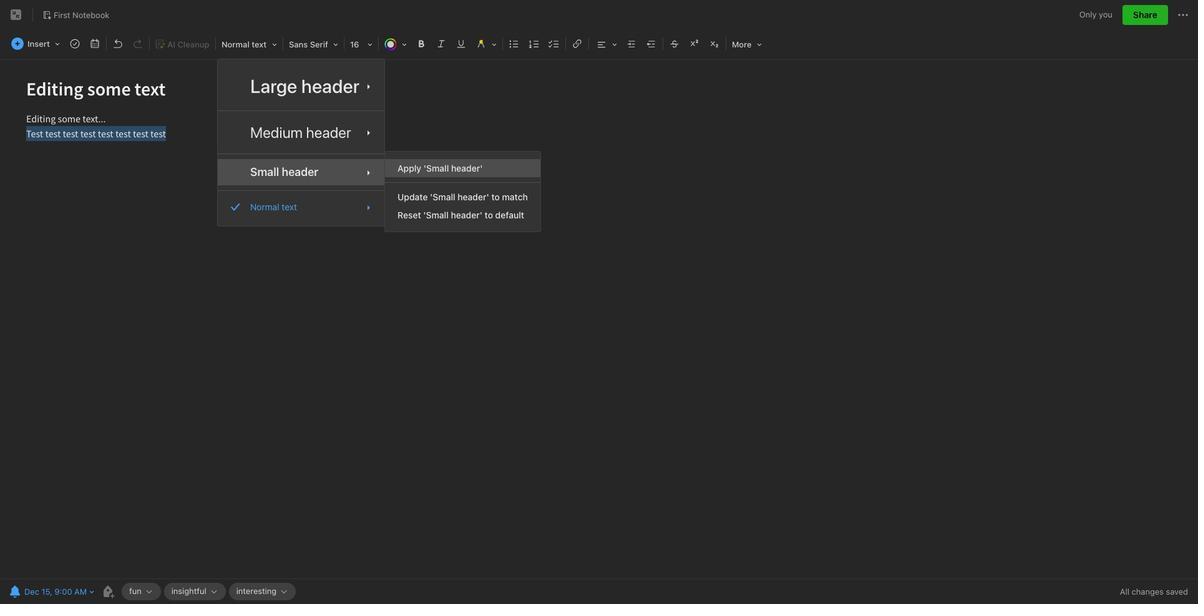 Task type: vqa. For each thing, say whether or not it's contained in the screenshot.
changes
yes



Task type: locate. For each thing, give the bounding box(es) containing it.
0 vertical spatial normal text
[[222, 39, 267, 49]]

to left default
[[485, 210, 493, 220]]

text inside heading level "field"
[[252, 39, 267, 49]]

outdent image
[[643, 35, 660, 52]]

0 vertical spatial header'
[[451, 163, 483, 174]]

9:00
[[55, 587, 72, 597]]

reset 'small header' to default link
[[385, 206, 541, 224]]

header inside medium header link
[[306, 124, 351, 141]]

2 vertical spatial header
[[282, 166, 319, 179]]

to for default
[[485, 210, 493, 220]]

header' down update 'small header' to match
[[451, 210, 483, 220]]

1 horizontal spatial dropdown list menu
[[385, 159, 541, 224]]

0 vertical spatial 'small
[[424, 163, 449, 174]]

more
[[732, 39, 752, 49]]

2 vertical spatial 'small
[[423, 210, 449, 220]]

0 vertical spatial normal
[[222, 39, 250, 49]]

interesting button
[[229, 583, 296, 601]]

0 vertical spatial text
[[252, 39, 267, 49]]

normal text down small
[[250, 202, 297, 212]]

Insert field
[[8, 35, 64, 52]]

1 vertical spatial normal
[[250, 202, 279, 212]]

dropdown list menu containing large header
[[218, 67, 385, 218]]

indent image
[[623, 35, 640, 52]]

'small right apply
[[424, 163, 449, 174]]

header' up the update 'small header' to match link
[[451, 163, 483, 174]]

header up small header link
[[306, 124, 351, 141]]

subscript image
[[706, 35, 724, 52]]

task image
[[66, 35, 84, 52]]

'small inside 'menu item'
[[424, 163, 449, 174]]

0 horizontal spatial text
[[252, 39, 267, 49]]

small header link
[[218, 159, 385, 186]]

all
[[1121, 587, 1130, 597]]

header for large header
[[301, 75, 360, 97]]

large
[[250, 75, 297, 97]]

More actions field
[[1176, 5, 1191, 25]]

'small
[[424, 163, 449, 174], [430, 192, 456, 202], [423, 210, 449, 220]]

0 horizontal spatial dropdown list menu
[[218, 67, 385, 218]]

0 vertical spatial header
[[301, 75, 360, 97]]

Font color field
[[380, 35, 411, 53]]

am
[[74, 587, 87, 597]]

2 vertical spatial header'
[[451, 210, 483, 220]]

small header menu item
[[218, 159, 385, 186]]

text
[[252, 39, 267, 49], [282, 202, 297, 212]]

update 'small header' to match link
[[385, 188, 541, 206]]

[object Object] field
[[218, 159, 385, 186]]

undo image
[[109, 35, 127, 52]]

note window element
[[0, 0, 1199, 604]]

normal
[[222, 39, 250, 49], [250, 202, 279, 212]]

1 vertical spatial header'
[[458, 192, 489, 202]]

text down small header
[[282, 202, 297, 212]]

0 horizontal spatial normal
[[222, 39, 250, 49]]

to
[[492, 192, 500, 202], [485, 210, 493, 220]]

insert link image
[[569, 35, 586, 52]]

1 vertical spatial to
[[485, 210, 493, 220]]

1 horizontal spatial normal
[[250, 202, 279, 212]]

superscript image
[[686, 35, 704, 52]]

header for small header
[[282, 166, 319, 179]]

reset
[[398, 210, 421, 220]]

0 vertical spatial to
[[492, 192, 500, 202]]

text left sans
[[252, 39, 267, 49]]

dec
[[24, 587, 39, 597]]

'small up "reset 'small header' to default"
[[430, 192, 456, 202]]

'small right the reset
[[423, 210, 449, 220]]

Highlight field
[[471, 35, 501, 53]]

all changes saved
[[1121, 587, 1189, 597]]

dec 15, 9:00 am button
[[6, 583, 88, 601]]

sans serif
[[289, 39, 328, 49]]

dropdown list menu
[[218, 67, 385, 218], [385, 159, 541, 224]]

apply 'small header' menu item
[[385, 159, 541, 177]]

header'
[[451, 163, 483, 174], [458, 192, 489, 202], [451, 210, 483, 220]]

1 vertical spatial header
[[306, 124, 351, 141]]

insightful button
[[164, 583, 226, 601]]

header inside small header link
[[282, 166, 319, 179]]

first notebook button
[[38, 6, 114, 24]]

Edit reminder field
[[6, 583, 96, 601]]

large header link
[[218, 67, 385, 106]]

changes
[[1132, 587, 1164, 597]]

normal text inside field
[[250, 202, 297, 212]]

normal text
[[222, 39, 267, 49], [250, 202, 297, 212]]

1 vertical spatial 'small
[[430, 192, 456, 202]]

Note Editor text field
[[0, 60, 1199, 579]]

share
[[1134, 9, 1158, 20]]

1 vertical spatial text
[[282, 202, 297, 212]]

header' up reset 'small header' to default link
[[458, 192, 489, 202]]

[object Object] field
[[218, 67, 385, 106]]

header
[[301, 75, 360, 97], [306, 124, 351, 141], [282, 166, 319, 179]]

update 'small header' to match
[[398, 192, 528, 202]]

normal inside field
[[250, 202, 279, 212]]

header up normal text link at the left top
[[282, 166, 319, 179]]

header down "serif"
[[301, 75, 360, 97]]

Font size field
[[346, 35, 377, 53]]

to left 'match'
[[492, 192, 500, 202]]

Alignment field
[[591, 35, 622, 53]]

1 vertical spatial normal text
[[250, 202, 297, 212]]

first notebook
[[54, 10, 109, 20]]

header inside large header link
[[301, 75, 360, 97]]

normal text up large
[[222, 39, 267, 49]]

insightful
[[172, 586, 206, 596]]

normal text link
[[218, 196, 385, 218]]

you
[[1099, 10, 1113, 20]]

to for match
[[492, 192, 500, 202]]

insert
[[27, 39, 50, 49]]

1 horizontal spatial text
[[282, 202, 297, 212]]

text inside field
[[282, 202, 297, 212]]



Task type: describe. For each thing, give the bounding box(es) containing it.
medium header
[[250, 124, 351, 141]]

default
[[495, 210, 524, 220]]

checklist image
[[546, 35, 563, 52]]

serif
[[310, 39, 328, 49]]

[object Object] field
[[218, 196, 385, 218]]

normal text inside heading level "field"
[[222, 39, 267, 49]]

header for medium header
[[306, 124, 351, 141]]

'small for update
[[430, 192, 456, 202]]

calendar event image
[[86, 35, 104, 52]]

apply 'small header'
[[398, 163, 483, 174]]

add tag image
[[101, 584, 116, 599]]

'small for apply
[[424, 163, 449, 174]]

Font family field
[[285, 35, 343, 53]]

15,
[[42, 587, 52, 597]]

fun button
[[122, 583, 161, 601]]

italic image
[[433, 35, 450, 52]]

small
[[250, 166, 279, 179]]

more actions image
[[1176, 7, 1191, 22]]

fun
[[129, 586, 142, 596]]

Heading level field
[[217, 35, 282, 53]]

normal inside heading level "field"
[[222, 39, 250, 49]]

dropdown list menu containing apply 'small header'
[[385, 159, 541, 224]]

[object Object] field
[[218, 116, 385, 149]]

only
[[1080, 10, 1097, 20]]

16
[[350, 39, 359, 49]]

medium header link
[[218, 116, 385, 149]]

only you
[[1080, 10, 1113, 20]]

bold image
[[413, 35, 430, 52]]

large header
[[250, 75, 360, 97]]

numbered list image
[[526, 35, 543, 52]]

interesting Tag actions field
[[277, 587, 288, 596]]

'small for reset
[[423, 210, 449, 220]]

sans
[[289, 39, 308, 49]]

medium
[[250, 124, 303, 141]]

header' for match
[[458, 192, 489, 202]]

dec 15, 9:00 am
[[24, 587, 87, 597]]

strikethrough image
[[666, 35, 684, 52]]

update
[[398, 192, 428, 202]]

interesting
[[236, 586, 277, 596]]

share button
[[1123, 5, 1169, 25]]

fun Tag actions field
[[142, 587, 153, 596]]

match
[[502, 192, 528, 202]]

underline image
[[453, 35, 470, 52]]

notebook
[[72, 10, 109, 20]]

reset 'small header' to default
[[398, 210, 524, 220]]

small header
[[250, 166, 319, 179]]

saved
[[1166, 587, 1189, 597]]

first
[[54, 10, 70, 20]]

header' inside 'menu item'
[[451, 163, 483, 174]]

collapse note image
[[9, 7, 24, 22]]

insightful Tag actions field
[[206, 587, 218, 596]]

apply
[[398, 163, 422, 174]]

header' for default
[[451, 210, 483, 220]]

bulleted list image
[[506, 35, 523, 52]]

More field
[[728, 35, 766, 53]]

apply 'small header' link
[[385, 159, 541, 177]]



